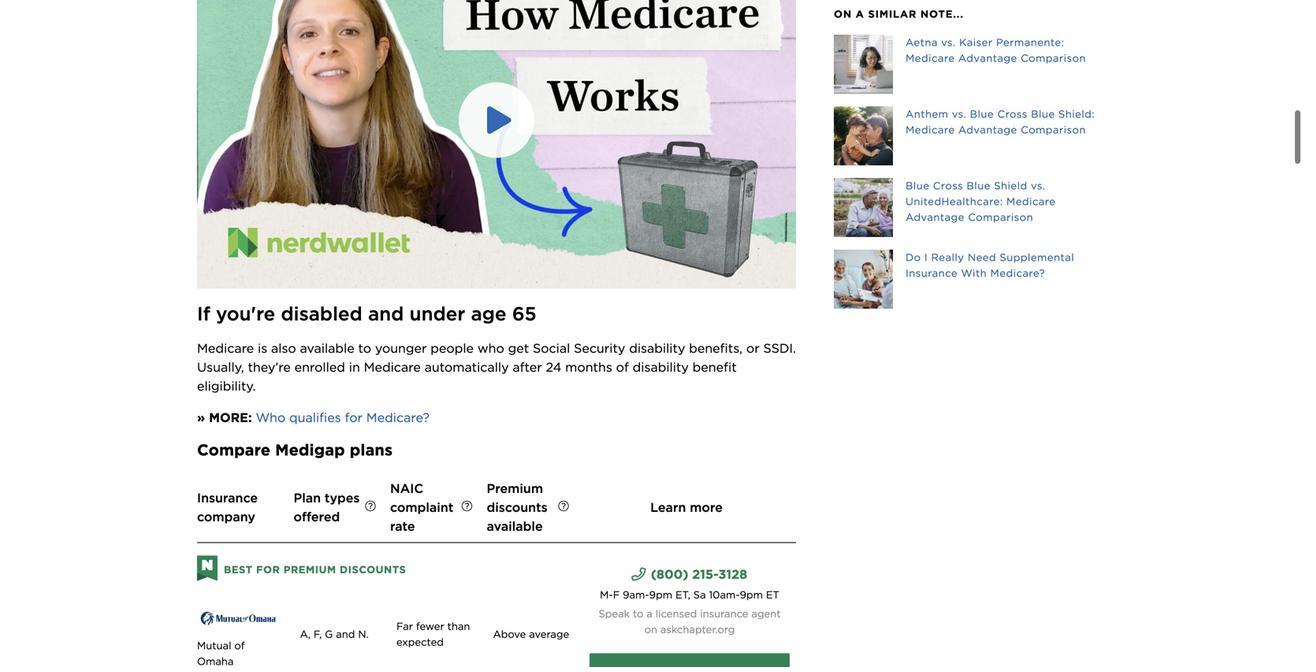 Task type: locate. For each thing, give the bounding box(es) containing it.
1 horizontal spatial 9pm
[[740, 589, 763, 602]]

0 horizontal spatial of
[[235, 640, 245, 653]]

medicare inside blue cross blue shield vs. unitedhealthcare: medicare advantage comparison
[[1007, 196, 1056, 208]]

need
[[968, 252, 997, 264]]

0 horizontal spatial 9pm
[[650, 589, 673, 602]]

insurance up company
[[197, 491, 258, 506]]

2 vertical spatial vs.
[[1031, 180, 1046, 192]]

aetna vs. kaiser permanente: medicare advantage comparison
[[906, 36, 1087, 64]]

2 vertical spatial advantage
[[906, 211, 965, 224]]

of right mutual
[[235, 640, 245, 653]]

learn
[[651, 500, 686, 516]]

(800) 215-3128
[[651, 567, 748, 583]]

comparison down permanente: at top
[[1021, 52, 1087, 64]]

1 vertical spatial of
[[235, 640, 245, 653]]

1 vertical spatial medicare?
[[367, 410, 430, 426]]

medicare down aetna
[[906, 52, 955, 64]]

if
[[197, 303, 210, 326]]

comparison down shield:
[[1021, 124, 1087, 136]]

1 horizontal spatial cross
[[998, 108, 1028, 120]]

who qualifies for medicare?
[[256, 410, 430, 426]]

1 vertical spatial and
[[336, 629, 355, 641]]

vs. right anthem
[[952, 108, 967, 120]]

0 vertical spatial advantage
[[959, 52, 1018, 64]]

a up the on
[[647, 608, 653, 621]]

advantage for shield
[[906, 211, 965, 224]]

0 horizontal spatial discounts
[[340, 564, 406, 576]]

cross left shield:
[[998, 108, 1028, 120]]

if you're disabled and under age 65
[[197, 303, 537, 326]]

shield:
[[1059, 108, 1095, 120]]

who
[[256, 410, 286, 426]]

and right g
[[336, 629, 355, 641]]

0 vertical spatial of
[[616, 360, 629, 375]]

vs. right 'shield'
[[1031, 180, 1046, 192]]

medicare down 'shield'
[[1007, 196, 1056, 208]]

enrolled
[[295, 360, 345, 375]]

0 vertical spatial available
[[300, 341, 355, 356]]

1 horizontal spatial of
[[616, 360, 629, 375]]

available
[[300, 341, 355, 356], [487, 519, 543, 535]]

usually,
[[197, 360, 244, 375]]

1 vertical spatial a
[[647, 608, 653, 621]]

advantage down kaiser
[[959, 52, 1018, 64]]

1 vertical spatial comparison
[[1021, 124, 1087, 136]]

medicare down "younger"
[[364, 360, 421, 375]]

0 vertical spatial to
[[358, 341, 371, 356]]

0 vertical spatial discounts
[[487, 500, 548, 516]]

0 horizontal spatial insurance
[[197, 491, 258, 506]]

blue cross blue shield vs. unitedhealthcare: medicare advantage comparison link
[[834, 178, 1106, 237]]

discounts down rate
[[340, 564, 406, 576]]

medicare? up plans
[[367, 410, 430, 426]]

m-
[[600, 589, 613, 602]]

and for under
[[368, 303, 404, 326]]

medicare inside aetna vs. kaiser permanente: medicare advantage comparison
[[906, 52, 955, 64]]

available inside premium discounts available
[[487, 519, 543, 535]]

people
[[431, 341, 474, 356]]

g
[[325, 629, 333, 641]]

3128
[[719, 567, 748, 583]]

cross up unitedhealthcare:
[[934, 180, 964, 192]]

(800) 215-3128 link
[[629, 566, 751, 585]]

vs. for blue
[[952, 108, 967, 120]]

automatically
[[425, 360, 509, 375]]

0 vertical spatial vs.
[[942, 36, 956, 48]]

agent
[[752, 608, 781, 621]]

2 9pm from the left
[[740, 589, 763, 602]]

comparison inside anthem vs. blue cross blue shield: medicare advantage comparison
[[1021, 124, 1087, 136]]

a
[[856, 8, 865, 20], [647, 608, 653, 621]]

1 horizontal spatial insurance
[[906, 267, 958, 280]]

cross inside anthem vs. blue cross blue shield: medicare advantage comparison
[[998, 108, 1028, 120]]

of down security
[[616, 360, 629, 375]]

plan types offered
[[294, 491, 360, 525]]

0 vertical spatial a
[[856, 8, 865, 20]]

0 horizontal spatial available
[[300, 341, 355, 356]]

eligibility.
[[197, 379, 256, 394]]

disability right security
[[629, 341, 686, 356]]

vs. inside aetna vs. kaiser permanente: medicare advantage comparison
[[942, 36, 956, 48]]

on
[[834, 8, 852, 20]]

1 horizontal spatial for
[[345, 410, 363, 426]]

vs.
[[942, 36, 956, 48], [952, 108, 967, 120], [1031, 180, 1046, 192]]

to down 9am-
[[633, 608, 644, 621]]

for up plans
[[345, 410, 363, 426]]

and for n.
[[336, 629, 355, 641]]

and up "younger"
[[368, 303, 404, 326]]

security
[[574, 341, 626, 356]]

comparison inside blue cross blue shield vs. unitedhealthcare: medicare advantage comparison
[[969, 211, 1034, 224]]

qualifies
[[289, 410, 341, 426]]

1 vertical spatial for
[[256, 564, 280, 576]]

to up 'in'
[[358, 341, 371, 356]]

askchapter.org
[[661, 624, 735, 636]]

licensed
[[656, 608, 697, 621]]

advantage up 'shield'
[[959, 124, 1018, 136]]

benefit
[[693, 360, 737, 375]]

1 vertical spatial cross
[[934, 180, 964, 192]]

0 horizontal spatial and
[[336, 629, 355, 641]]

vs. right aetna
[[942, 36, 956, 48]]

best
[[224, 564, 253, 576]]

» more:
[[197, 410, 252, 426]]

0 horizontal spatial cross
[[934, 180, 964, 192]]

m-f 9am-9pm et, sa 10am-9pm et speak to a licensed insurance agent on askchapter.org
[[599, 589, 781, 636]]

0 vertical spatial cross
[[998, 108, 1028, 120]]

1 horizontal spatial medicare?
[[991, 267, 1046, 280]]

medicare
[[906, 52, 955, 64], [906, 124, 955, 136], [1007, 196, 1056, 208], [197, 341, 254, 356], [364, 360, 421, 375]]

0 vertical spatial comparison
[[1021, 52, 1087, 64]]

1 horizontal spatial available
[[487, 519, 543, 535]]

medigap
[[275, 441, 345, 460]]

0 vertical spatial insurance
[[906, 267, 958, 280]]

0 horizontal spatial for
[[256, 564, 280, 576]]

0 vertical spatial medicare?
[[991, 267, 1046, 280]]

0 horizontal spatial a
[[647, 608, 653, 621]]

under
[[410, 303, 466, 326]]

1 horizontal spatial to
[[633, 608, 644, 621]]

who
[[478, 341, 505, 356]]

available up enrolled
[[300, 341, 355, 356]]

24
[[546, 360, 562, 375]]

1 vertical spatial to
[[633, 608, 644, 621]]

a right on
[[856, 8, 865, 20]]

to
[[358, 341, 371, 356], [633, 608, 644, 621]]

2 vertical spatial comparison
[[969, 211, 1034, 224]]

disability
[[629, 341, 686, 356], [633, 360, 689, 375]]

0 vertical spatial and
[[368, 303, 404, 326]]

1 horizontal spatial a
[[856, 8, 865, 20]]

1 vertical spatial available
[[487, 519, 543, 535]]

1 horizontal spatial discounts
[[487, 500, 548, 516]]

1 vertical spatial advantage
[[959, 124, 1018, 136]]

advantage down unitedhealthcare:
[[906, 211, 965, 224]]

1 vertical spatial insurance
[[197, 491, 258, 506]]

medicare? inside do i really need supplemental insurance with medicare?
[[991, 267, 1046, 280]]

naic
[[390, 481, 424, 497]]

anthem
[[906, 108, 949, 120]]

vs. inside anthem vs. blue cross blue shield: medicare advantage comparison
[[952, 108, 967, 120]]

company
[[197, 510, 255, 525]]

discounts down premium at the left
[[487, 500, 548, 516]]

available down premium at the left
[[487, 519, 543, 535]]

a, f, g and n.
[[300, 629, 369, 641]]

9pm
[[650, 589, 673, 602], [740, 589, 763, 602]]

comparison down 'shield'
[[969, 211, 1034, 224]]

more
[[690, 500, 723, 516]]

fewer
[[416, 621, 445, 633]]

advantage inside anthem vs. blue cross blue shield: medicare advantage comparison
[[959, 124, 1018, 136]]

1 vertical spatial vs.
[[952, 108, 967, 120]]

complaint
[[390, 500, 454, 516]]

younger
[[375, 341, 427, 356]]

far
[[397, 621, 413, 633]]

medicare up usually,
[[197, 341, 254, 356]]

insurance down i
[[906, 267, 958, 280]]

9pm left et,
[[650, 589, 673, 602]]

plans
[[350, 441, 393, 460]]

disabled
[[281, 303, 363, 326]]

medicare inside anthem vs. blue cross blue shield: medicare advantage comparison
[[906, 124, 955, 136]]

compare
[[197, 441, 271, 460]]

for right best
[[256, 564, 280, 576]]

of inside mutual of omaha
[[235, 640, 245, 653]]

0 horizontal spatial to
[[358, 341, 371, 356]]

ssdi.
[[764, 341, 796, 356]]

discounts
[[487, 500, 548, 516], [340, 564, 406, 576]]

medicare? down supplemental
[[991, 267, 1046, 280]]

advantage inside blue cross blue shield vs. unitedhealthcare: medicare advantage comparison
[[906, 211, 965, 224]]

blue
[[970, 108, 994, 120], [1032, 108, 1056, 120], [906, 180, 930, 192], [967, 180, 991, 192]]

of
[[616, 360, 629, 375], [235, 640, 245, 653]]

and
[[368, 303, 404, 326], [336, 629, 355, 641]]

disability left benefit
[[633, 360, 689, 375]]

9pm left et
[[740, 589, 763, 602]]

1 horizontal spatial and
[[368, 303, 404, 326]]

insurance
[[906, 267, 958, 280], [197, 491, 258, 506]]

medicare down anthem
[[906, 124, 955, 136]]



Task type: describe. For each thing, give the bounding box(es) containing it.
far fewer than expected
[[397, 621, 470, 649]]

naic complaint rate
[[390, 481, 454, 535]]

a,
[[300, 629, 311, 641]]

similar
[[869, 8, 917, 20]]

to inside medicare is also available to younger people who get social security disability benefits, or ssdi. usually, they're enrolled in medicare automatically after 24 months of disability benefit eligibility.
[[358, 341, 371, 356]]

mutual
[[197, 640, 231, 653]]

after
[[513, 360, 542, 375]]

insurance
[[700, 608, 749, 621]]

on
[[645, 624, 658, 636]]

age
[[471, 303, 507, 326]]

do i really need supplemental insurance with medicare? link
[[834, 250, 1106, 309]]

best for premium discounts
[[224, 564, 406, 576]]

10am-
[[709, 589, 740, 602]]

of inside medicare is also available to younger people who get social security disability benefits, or ssdi. usually, they're enrolled in medicare automatically after 24 months of disability benefit eligibility.
[[616, 360, 629, 375]]

unitedhealthcare:
[[906, 196, 1004, 208]]

aetna
[[906, 36, 938, 48]]

»
[[197, 410, 205, 426]]

or
[[747, 341, 760, 356]]

who qualifies for medicare? link
[[256, 410, 430, 426]]

1 vertical spatial discounts
[[340, 564, 406, 576]]

1 9pm from the left
[[650, 589, 673, 602]]

blue cross blue shield vs. unitedhealthcare: medicare advantage comparison
[[906, 180, 1056, 224]]

f
[[613, 589, 620, 602]]

do
[[906, 252, 921, 264]]

(800)
[[651, 567, 689, 583]]

premium
[[284, 564, 336, 576]]

cross inside blue cross blue shield vs. unitedhealthcare: medicare advantage comparison
[[934, 180, 964, 192]]

sa
[[694, 589, 706, 602]]

above
[[493, 629, 526, 641]]

0 vertical spatial for
[[345, 410, 363, 426]]

anthem vs. blue cross blue shield: medicare advantage comparison link
[[834, 106, 1106, 166]]

social
[[533, 341, 570, 356]]

premium
[[487, 481, 543, 497]]

9am-
[[623, 589, 650, 602]]

comparison for vs.
[[969, 211, 1034, 224]]

0 vertical spatial disability
[[629, 341, 686, 356]]

offered
[[294, 510, 340, 525]]

really
[[932, 252, 965, 264]]

shield
[[995, 180, 1028, 192]]

0 horizontal spatial medicare?
[[367, 410, 430, 426]]

mutual of omaha
[[197, 640, 245, 668]]

to inside 'm-f 9am-9pm et, sa 10am-9pm et speak to a licensed insurance agent on askchapter.org'
[[633, 608, 644, 621]]

they're
[[248, 360, 291, 375]]

premium discounts available
[[487, 481, 548, 535]]

kaiser
[[960, 36, 993, 48]]

plan
[[294, 491, 321, 506]]

mutual of omaha medigap image
[[197, 600, 281, 639]]

aetna vs. kaiser permanente: medicare advantage comparison link
[[834, 35, 1106, 94]]

anthem vs. blue cross blue shield: medicare advantage comparison
[[906, 108, 1095, 136]]

above average
[[493, 629, 570, 641]]

advantage for cross
[[959, 124, 1018, 136]]

a inside 'm-f 9am-9pm et, sa 10am-9pm et speak to a licensed insurance agent on askchapter.org'
[[647, 608, 653, 621]]

play image
[[476, 98, 520, 142]]

benefits,
[[689, 341, 743, 356]]

months
[[566, 360, 613, 375]]

you're
[[216, 303, 275, 326]]

available inside medicare is also available to younger people who get social security disability benefits, or ssdi. usually, they're enrolled in medicare automatically after 24 months of disability benefit eligibility.
[[300, 341, 355, 356]]

in
[[349, 360, 360, 375]]

than
[[448, 621, 470, 633]]

vs. for kaiser
[[942, 36, 956, 48]]

on a similar note...
[[834, 8, 964, 20]]

comparison inside aetna vs. kaiser permanente: medicare advantage comparison
[[1021, 52, 1087, 64]]

215-
[[693, 567, 719, 583]]

compare medigap plans
[[197, 441, 393, 460]]

f,
[[314, 629, 322, 641]]

n.
[[358, 629, 369, 641]]

vs. inside blue cross blue shield vs. unitedhealthcare: medicare advantage comparison
[[1031, 180, 1046, 192]]

more:
[[209, 410, 252, 426]]

with
[[962, 267, 987, 280]]

i
[[925, 252, 928, 264]]

1 vertical spatial disability
[[633, 360, 689, 375]]

et
[[766, 589, 780, 602]]

learn more
[[651, 500, 723, 516]]

advantage inside aetna vs. kaiser permanente: medicare advantage comparison
[[959, 52, 1018, 64]]

note...
[[921, 8, 964, 20]]

is
[[258, 341, 267, 356]]

comparison for blue
[[1021, 124, 1087, 136]]

insurance company
[[197, 491, 258, 525]]

omaha
[[197, 656, 234, 668]]

expected
[[397, 637, 444, 649]]

do i really need supplemental insurance with medicare?
[[906, 252, 1075, 280]]

permanente:
[[997, 36, 1065, 48]]

et,
[[676, 589, 691, 602]]

medicare is also available to younger people who get social security disability benefits, or ssdi. usually, they're enrolled in medicare automatically after 24 months of disability benefit eligibility.
[[197, 341, 800, 394]]

insurance inside do i really need supplemental insurance with medicare?
[[906, 267, 958, 280]]

video preview image image
[[197, 0, 796, 289]]

speak
[[599, 608, 630, 621]]

types
[[325, 491, 360, 506]]



Task type: vqa. For each thing, say whether or not it's contained in the screenshot.
Cross inside the anthem vs. blue cross blue shield: medicare advantage comparison
yes



